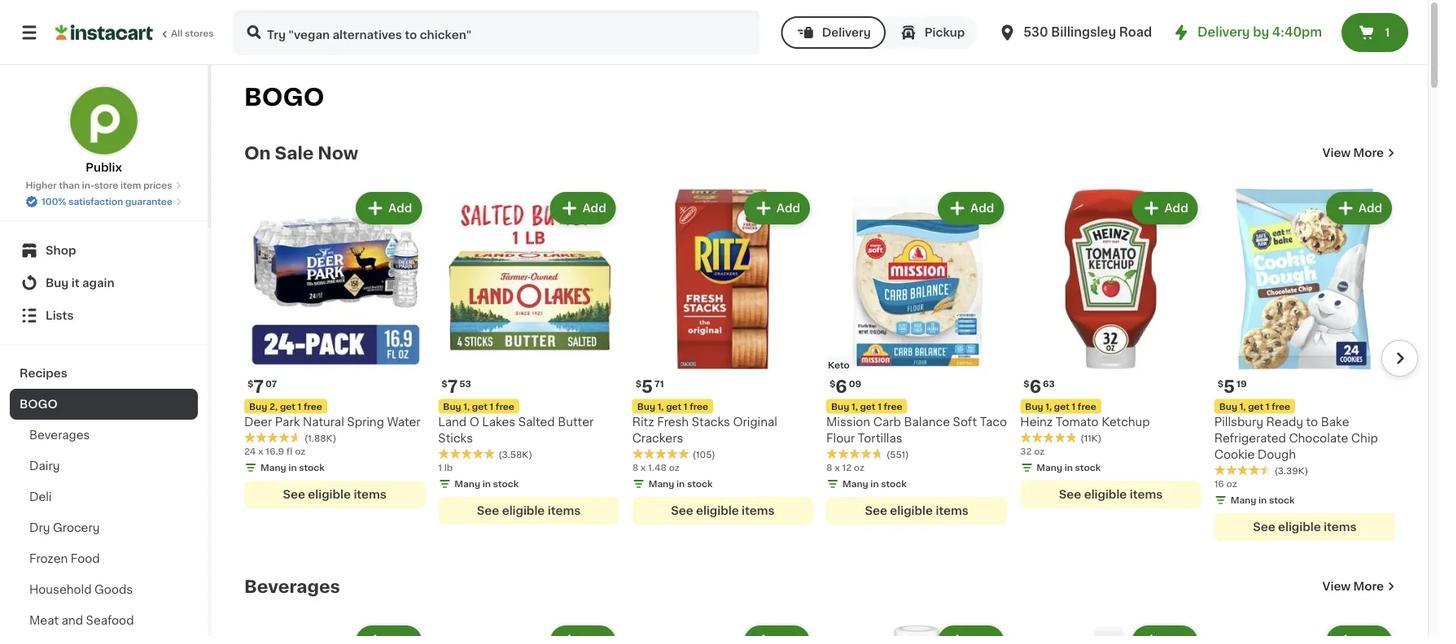 Task type: locate. For each thing, give the bounding box(es) containing it.
2 1, from the left
[[464, 402, 470, 411]]

buy left 2,
[[249, 402, 267, 411]]

$ inside $ 7 53
[[442, 379, 448, 388]]

oz right the 16
[[1227, 480, 1237, 489]]

1 7 from the left
[[253, 378, 264, 396]]

buy 1, get 1 free up tomato
[[1025, 402, 1097, 411]]

buy up ritz
[[637, 402, 655, 411]]

see eligible items button down (105)
[[632, 497, 813, 525]]

frozen
[[29, 554, 68, 565]]

3 add from the left
[[777, 203, 800, 214]]

2 5 from the left
[[1224, 378, 1235, 396]]

stock down (105)
[[687, 480, 713, 489]]

many down '32 oz'
[[1037, 464, 1063, 473]]

tortillas
[[858, 433, 903, 444]]

in down dough
[[1259, 496, 1267, 505]]

eligible down (11k)
[[1084, 489, 1127, 501]]

get up pillsbury
[[1248, 402, 1264, 411]]

0 vertical spatial view more link
[[1323, 145, 1396, 161]]

0 vertical spatial beverages
[[29, 430, 90, 441]]

higher
[[26, 181, 57, 190]]

seafood
[[86, 616, 134, 627]]

6 add from the left
[[1359, 203, 1383, 214]]

view more
[[1323, 147, 1384, 159], [1323, 581, 1384, 593]]

meat and seafood link
[[10, 606, 198, 637]]

stock down '(3.58k)'
[[493, 480, 519, 489]]

$
[[248, 379, 253, 388], [830, 379, 836, 388], [442, 379, 448, 388], [636, 379, 642, 388], [1024, 379, 1030, 388], [1218, 379, 1224, 388]]

see for carb
[[865, 505, 887, 517]]

get up fresh
[[666, 402, 682, 411]]

1, up mission
[[852, 402, 858, 411]]

buy 1, get 1 free up o
[[443, 402, 514, 411]]

0 vertical spatial view
[[1323, 147, 1351, 159]]

4 add from the left
[[971, 203, 994, 214]]

x left 1.48
[[641, 464, 646, 473]]

eligible for balance
[[890, 505, 933, 517]]

see down '(3.58k)'
[[477, 505, 499, 517]]

1 add button from the left
[[358, 194, 420, 223]]

5 get from the left
[[1054, 402, 1070, 411]]

(11k)
[[1081, 434, 1102, 443]]

see eligible items down (11k)
[[1059, 489, 1163, 501]]

see eligible items down (105)
[[671, 505, 775, 517]]

many in stock for carb
[[843, 480, 907, 489]]

many in stock for fresh
[[649, 480, 713, 489]]

$ for mission carb balance soft taco flour tortillas
[[830, 379, 836, 388]]

product group
[[244, 189, 425, 509], [438, 189, 619, 525], [632, 189, 813, 525], [826, 189, 1007, 525], [1020, 189, 1201, 509], [1215, 189, 1396, 541], [244, 623, 425, 637], [438, 623, 619, 637], [632, 623, 813, 637], [826, 623, 1007, 637], [1020, 623, 1201, 637], [1215, 623, 1396, 637]]

in down tortillas
[[871, 480, 879, 489]]

view more link
[[1323, 145, 1396, 161], [1323, 579, 1396, 595]]

free up stacks
[[690, 402, 708, 411]]

eligible for lakes
[[502, 505, 545, 517]]

see for ready
[[1253, 522, 1276, 533]]

item carousel region
[[221, 182, 1418, 551]]

see eligible items button down (11k)
[[1020, 481, 1201, 509]]

5 left "71"
[[642, 378, 653, 396]]

many down 24 x 16.9 fl oz
[[261, 464, 286, 473]]

see eligible items for natural
[[283, 489, 387, 501]]

see eligible items down (1.88k)
[[283, 489, 387, 501]]

stock down (3.39k)
[[1269, 496, 1295, 505]]

see eligible items down '(3.58k)'
[[477, 505, 581, 517]]

add
[[388, 203, 412, 214], [583, 203, 606, 214], [777, 203, 800, 214], [971, 203, 994, 214], [1165, 203, 1188, 214], [1359, 203, 1383, 214]]

items for heinz tomato ketchup
[[1130, 489, 1163, 501]]

$ 7 53
[[442, 378, 471, 396]]

$ for heinz tomato ketchup
[[1024, 379, 1030, 388]]

view more link for on sale now
[[1323, 145, 1396, 161]]

get for o
[[472, 402, 488, 411]]

delivery
[[1198, 26, 1250, 38], [822, 27, 871, 38]]

x for 6
[[835, 464, 840, 473]]

$ for ritz fresh stacks original crackers
[[636, 379, 642, 388]]

meat and seafood
[[29, 616, 134, 627]]

0 vertical spatial beverages link
[[10, 420, 198, 451]]

5 free from the left
[[1078, 402, 1097, 411]]

0 vertical spatial more
[[1354, 147, 1384, 159]]

8
[[826, 464, 833, 473], [632, 464, 638, 473]]

6 free from the left
[[1272, 402, 1291, 411]]

eligible for to
[[1278, 522, 1321, 533]]

2 6 from the left
[[1030, 378, 1041, 396]]

$ for deer park natural spring water
[[248, 379, 253, 388]]

buy for pillsbury ready to bake refrigerated chocolate chip cookie dough
[[1219, 402, 1238, 411]]

$ left 19
[[1218, 379, 1224, 388]]

store
[[94, 181, 118, 190]]

bogo up sale
[[244, 86, 324, 109]]

0 vertical spatial view more
[[1323, 147, 1384, 159]]

0 horizontal spatial 5
[[642, 378, 653, 396]]

see eligible items button down '(3.58k)'
[[438, 497, 619, 525]]

2 horizontal spatial x
[[835, 464, 840, 473]]

0 horizontal spatial bogo
[[20, 399, 58, 410]]

buy 1, get 1 free for fresh
[[637, 402, 708, 411]]

bake
[[1321, 416, 1349, 428]]

more
[[1354, 147, 1384, 159], [1354, 581, 1384, 593]]

oz right fl
[[295, 447, 306, 456]]

see down 8 x 1.48 oz
[[671, 505, 693, 517]]

1 horizontal spatial 7
[[448, 378, 458, 396]]

ritz
[[632, 416, 654, 428]]

1 horizontal spatial beverages
[[244, 578, 340, 595]]

3 add button from the left
[[746, 194, 808, 223]]

many for pillsbury ready to bake refrigerated chocolate chip cookie dough
[[1231, 496, 1257, 505]]

buy up pillsbury
[[1219, 402, 1238, 411]]

0 horizontal spatial beverages
[[29, 430, 90, 441]]

cookie
[[1215, 449, 1255, 460]]

see eligible items button down (3.39k)
[[1215, 514, 1396, 541]]

8 for 6
[[826, 464, 833, 473]]

1 horizontal spatial 6
[[1030, 378, 1041, 396]]

2 add button from the left
[[552, 194, 614, 223]]

$ for land o lakes salted butter sticks
[[442, 379, 448, 388]]

many down 16 oz
[[1231, 496, 1257, 505]]

free up ready
[[1272, 402, 1291, 411]]

None search field
[[233, 10, 760, 55]]

2 view more from the top
[[1323, 581, 1384, 593]]

see eligible items for stacks
[[671, 505, 775, 517]]

buy up land
[[443, 402, 461, 411]]

oz right 12
[[854, 464, 865, 473]]

see down (3.39k)
[[1253, 522, 1276, 533]]

in down 8 x 1.48 oz
[[677, 480, 685, 489]]

see for o
[[477, 505, 499, 517]]

x right 24
[[258, 447, 264, 456]]

many for land o lakes salted butter sticks
[[455, 480, 480, 489]]

5
[[642, 378, 653, 396], [1224, 378, 1235, 396]]

many in stock down 16 oz
[[1231, 496, 1295, 505]]

1 view more link from the top
[[1323, 145, 1396, 161]]

1 vertical spatial more
[[1354, 581, 1384, 593]]

1 1, from the left
[[852, 402, 858, 411]]

stock down (11k)
[[1075, 464, 1101, 473]]

100%
[[42, 197, 66, 206]]

eligible for stacks
[[696, 505, 739, 517]]

in for carb
[[871, 480, 879, 489]]

2 $ from the left
[[830, 379, 836, 388]]

balance
[[904, 416, 950, 428]]

see eligible items down (3.39k)
[[1253, 522, 1357, 533]]

many down the 'sticks'
[[455, 480, 480, 489]]

oz
[[295, 447, 306, 456], [1034, 447, 1045, 456], [854, 464, 865, 473], [669, 464, 680, 473], [1227, 480, 1237, 489]]

buy 1, get 1 free up pillsbury
[[1219, 402, 1291, 411]]

4 get from the left
[[666, 402, 682, 411]]

see down fl
[[283, 489, 305, 501]]

ketchup
[[1102, 416, 1150, 428]]

(1.88k)
[[305, 434, 336, 443]]

1 buy 1, get 1 free from the left
[[831, 402, 903, 411]]

1 inside button
[[1385, 27, 1390, 38]]

carb
[[873, 416, 901, 428]]

3 free from the left
[[496, 402, 514, 411]]

publix
[[86, 162, 122, 173]]

and
[[62, 616, 83, 627]]

in down tomato
[[1065, 464, 1073, 473]]

1 6 from the left
[[836, 378, 847, 396]]

$ left 53
[[442, 379, 448, 388]]

ritz fresh stacks original crackers
[[632, 416, 778, 444]]

get up o
[[472, 402, 488, 411]]

stock for lakes
[[493, 480, 519, 489]]

2 more from the top
[[1354, 581, 1384, 593]]

crackers
[[632, 433, 683, 444]]

buy 1, get 1 free up fresh
[[637, 402, 708, 411]]

eligible down '(3.58k)'
[[502, 505, 545, 517]]

view for on sale now
[[1323, 147, 1351, 159]]

1 vertical spatial view more
[[1323, 581, 1384, 593]]

in for park
[[289, 464, 297, 473]]

100% satisfaction guarantee
[[42, 197, 173, 206]]

$ inside $ 6 09
[[830, 379, 836, 388]]

1
[[1385, 27, 1390, 38], [298, 402, 301, 411], [878, 402, 882, 411], [490, 402, 494, 411], [684, 402, 688, 411], [1072, 402, 1076, 411], [1266, 402, 1270, 411], [438, 464, 442, 473]]

530 billingsley road button
[[998, 10, 1152, 55]]

8 x 1.48 oz
[[632, 464, 680, 473]]

1 horizontal spatial beverages link
[[244, 577, 340, 597]]

eligible down (3.39k)
[[1278, 522, 1321, 533]]

bogo down recipes
[[20, 399, 58, 410]]

stock for natural
[[299, 464, 325, 473]]

4:40pm
[[1272, 26, 1322, 38]]

1 vertical spatial beverages
[[244, 578, 340, 595]]

view for beverages
[[1323, 581, 1351, 593]]

5 for pillsbury
[[1224, 378, 1235, 396]]

1 for deer park natural spring water
[[298, 402, 301, 411]]

0 horizontal spatial x
[[258, 447, 264, 456]]

delivery inside button
[[822, 27, 871, 38]]

see down (551)
[[865, 505, 887, 517]]

4 buy 1, get 1 free from the left
[[1025, 402, 1097, 411]]

meat
[[29, 616, 59, 627]]

2 free from the left
[[884, 402, 903, 411]]

1 horizontal spatial bogo
[[244, 86, 324, 109]]

0 vertical spatial bogo
[[244, 86, 324, 109]]

$ left "71"
[[636, 379, 642, 388]]

many down 12
[[843, 480, 868, 489]]

1 horizontal spatial 5
[[1224, 378, 1235, 396]]

see for tomato
[[1059, 489, 1081, 501]]

1 free from the left
[[304, 402, 322, 411]]

2 add from the left
[[583, 203, 606, 214]]

63
[[1043, 379, 1055, 388]]

0 horizontal spatial 7
[[253, 378, 264, 396]]

eligible
[[308, 489, 351, 501], [1084, 489, 1127, 501], [890, 505, 933, 517], [502, 505, 545, 517], [696, 505, 739, 517], [1278, 522, 1321, 533]]

5 left 19
[[1224, 378, 1235, 396]]

5 1, from the left
[[1240, 402, 1246, 411]]

add button for bake
[[1328, 194, 1391, 223]]

1 get from the left
[[280, 402, 295, 411]]

on sale now link
[[244, 143, 358, 163]]

2 8 from the left
[[632, 464, 638, 473]]

6 left 63
[[1030, 378, 1041, 396]]

stock down (1.88k)
[[299, 464, 325, 473]]

1 view more from the top
[[1323, 147, 1384, 159]]

stock for balance
[[881, 480, 907, 489]]

$ 5 19
[[1218, 378, 1247, 396]]

delivery for delivery by 4:40pm
[[1198, 26, 1250, 38]]

1 for land o lakes salted butter sticks
[[490, 402, 494, 411]]

1 add from the left
[[388, 203, 412, 214]]

$ down keto
[[830, 379, 836, 388]]

buy up "heinz"
[[1025, 402, 1043, 411]]

items for mission carb balance soft taco flour tortillas
[[936, 505, 969, 517]]

see down (11k)
[[1059, 489, 1081, 501]]

3 1, from the left
[[658, 402, 664, 411]]

7 left 53
[[448, 378, 458, 396]]

buy
[[46, 278, 69, 289], [249, 402, 267, 411], [831, 402, 849, 411], [443, 402, 461, 411], [637, 402, 655, 411], [1025, 402, 1043, 411], [1219, 402, 1238, 411]]

eligible down (105)
[[696, 505, 739, 517]]

1 vertical spatial beverages link
[[244, 577, 340, 597]]

1, up o
[[464, 402, 470, 411]]

0 horizontal spatial 6
[[836, 378, 847, 396]]

4 1, from the left
[[1046, 402, 1052, 411]]

many in stock for ready
[[1231, 496, 1295, 505]]

1 for heinz tomato ketchup
[[1072, 402, 1076, 411]]

$ inside $ 5 71
[[636, 379, 642, 388]]

refrigerated
[[1215, 433, 1286, 444]]

stock down (551)
[[881, 480, 907, 489]]

$ inside $ 7 07
[[248, 379, 253, 388]]

pickup button
[[886, 16, 978, 49]]

recipes
[[20, 368, 67, 379]]

buy it again
[[46, 278, 115, 289]]

get up the carb
[[860, 402, 876, 411]]

4 add button from the left
[[940, 194, 1003, 223]]

2 get from the left
[[860, 402, 876, 411]]

see for park
[[283, 489, 305, 501]]

many in stock down fl
[[261, 464, 325, 473]]

free up natural
[[304, 402, 322, 411]]

1 for pillsbury ready to bake refrigerated chocolate chip cookie dough
[[1266, 402, 1270, 411]]

4 free from the left
[[690, 402, 708, 411]]

eligible down (551)
[[890, 505, 933, 517]]

1, for pillsbury
[[1240, 402, 1246, 411]]

add for soft
[[971, 203, 994, 214]]

items
[[354, 489, 387, 501], [1130, 489, 1163, 501], [936, 505, 969, 517], [548, 505, 581, 517], [742, 505, 775, 517], [1324, 522, 1357, 533]]

satisfaction
[[69, 197, 123, 206]]

many in stock for park
[[261, 464, 325, 473]]

publix link
[[68, 85, 140, 176]]

5 $ from the left
[[1024, 379, 1030, 388]]

in for tomato
[[1065, 464, 1073, 473]]

get right 2,
[[280, 402, 295, 411]]

1, for mission
[[852, 402, 858, 411]]

free up 'heinz tomato ketchup'
[[1078, 402, 1097, 411]]

service type group
[[781, 16, 978, 49]]

buy up mission
[[831, 402, 849, 411]]

in down fl
[[289, 464, 297, 473]]

(3.58k)
[[499, 451, 532, 459]]

items for ritz fresh stacks original crackers
[[742, 505, 775, 517]]

3 $ from the left
[[442, 379, 448, 388]]

6 left 09
[[836, 378, 847, 396]]

0 horizontal spatial beverages link
[[10, 420, 198, 451]]

view more for on sale now
[[1323, 147, 1384, 159]]

chip
[[1351, 433, 1378, 444]]

8 left 1.48
[[632, 464, 638, 473]]

5 buy 1, get 1 free from the left
[[1219, 402, 1291, 411]]

eligible down (1.88k)
[[308, 489, 351, 501]]

buy 1, get 1 free for o
[[443, 402, 514, 411]]

get up tomato
[[1054, 402, 1070, 411]]

see eligible items button for ketchup
[[1020, 481, 1201, 509]]

x for 5
[[641, 464, 646, 473]]

x left 12
[[835, 464, 840, 473]]

1, for ritz
[[658, 402, 664, 411]]

household goods link
[[10, 575, 198, 606]]

many in stock down '(3.58k)'
[[455, 480, 519, 489]]

5 add from the left
[[1165, 203, 1188, 214]]

1 vertical spatial view
[[1323, 581, 1351, 593]]

household goods
[[29, 585, 133, 596]]

2 view from the top
[[1323, 581, 1351, 593]]

1 horizontal spatial 8
[[826, 464, 833, 473]]

3 get from the left
[[472, 402, 488, 411]]

7 left '07'
[[253, 378, 264, 396]]

4 $ from the left
[[636, 379, 642, 388]]

many in stock down 12
[[843, 480, 907, 489]]

in down land o lakes salted butter sticks
[[483, 480, 491, 489]]

6
[[836, 378, 847, 396], [1030, 378, 1041, 396]]

$ 5 71
[[636, 378, 664, 396]]

0 horizontal spatial delivery
[[822, 27, 871, 38]]

1, up "heinz"
[[1046, 402, 1052, 411]]

$ left 63
[[1024, 379, 1030, 388]]

bogo link
[[10, 389, 198, 420]]

free for lakes
[[496, 402, 514, 411]]

free up the carb
[[884, 402, 903, 411]]

32
[[1020, 447, 1032, 456]]

1,
[[852, 402, 858, 411], [464, 402, 470, 411], [658, 402, 664, 411], [1046, 402, 1052, 411], [1240, 402, 1246, 411]]

2 buy 1, get 1 free from the left
[[443, 402, 514, 411]]

1 more from the top
[[1354, 147, 1384, 159]]

many down 1.48
[[649, 480, 674, 489]]

1 8 from the left
[[826, 464, 833, 473]]

1 horizontal spatial x
[[641, 464, 646, 473]]

free
[[304, 402, 322, 411], [884, 402, 903, 411], [496, 402, 514, 411], [690, 402, 708, 411], [1078, 402, 1097, 411], [1272, 402, 1291, 411]]

8 left 12
[[826, 464, 833, 473]]

5 for ritz
[[642, 378, 653, 396]]

mission carb balance soft taco flour tortillas
[[826, 416, 1007, 444]]

road
[[1119, 26, 1152, 38]]

6 $ from the left
[[1218, 379, 1224, 388]]

0 horizontal spatial 8
[[632, 464, 638, 473]]

items for deer park natural spring water
[[354, 489, 387, 501]]

land
[[438, 416, 467, 428]]

16 oz
[[1215, 480, 1237, 489]]

buy 1, get 1 free up mission
[[831, 402, 903, 411]]

1 view from the top
[[1323, 147, 1351, 159]]

free for stacks
[[690, 402, 708, 411]]

many in stock down (11k)
[[1037, 464, 1101, 473]]

1 horizontal spatial delivery
[[1198, 26, 1250, 38]]

09
[[849, 379, 862, 388]]

delivery by 4:40pm link
[[1172, 23, 1322, 42]]

household
[[29, 585, 92, 596]]

shop link
[[10, 234, 198, 267]]

see
[[283, 489, 305, 501], [1059, 489, 1081, 501], [865, 505, 887, 517], [477, 505, 499, 517], [671, 505, 693, 517], [1253, 522, 1276, 533]]

2 7 from the left
[[448, 378, 458, 396]]

free up the lakes
[[496, 402, 514, 411]]

add for original
[[777, 203, 800, 214]]

6 get from the left
[[1248, 402, 1264, 411]]

24 x 16.9 fl oz
[[244, 447, 306, 456]]

buy 1, get 1 free for ready
[[1219, 402, 1291, 411]]

3 buy 1, get 1 free from the left
[[637, 402, 708, 411]]

bogo
[[244, 86, 324, 109], [20, 399, 58, 410]]

2 view more link from the top
[[1323, 579, 1396, 595]]

1, up pillsbury
[[1240, 402, 1246, 411]]

many in stock down 1.48
[[649, 480, 713, 489]]

$ inside the $ 5 19
[[1218, 379, 1224, 388]]

1 vertical spatial view more link
[[1323, 579, 1396, 595]]

see eligible items down (551)
[[865, 505, 969, 517]]

see eligible items button down (551)
[[826, 497, 1007, 525]]

see eligible items button down (1.88k)
[[244, 481, 425, 509]]

buy for land o lakes salted butter sticks
[[443, 402, 461, 411]]

1, up fresh
[[658, 402, 664, 411]]

lb
[[444, 464, 453, 473]]

view more for beverages
[[1323, 581, 1384, 593]]

recipes link
[[10, 358, 198, 389]]

1 $ from the left
[[248, 379, 253, 388]]

salted
[[518, 416, 555, 428]]

eligible for ketchup
[[1084, 489, 1127, 501]]

1 5 from the left
[[642, 378, 653, 396]]

buy 1, get 1 free
[[831, 402, 903, 411], [443, 402, 514, 411], [637, 402, 708, 411], [1025, 402, 1097, 411], [1219, 402, 1291, 411]]

soft
[[953, 416, 977, 428]]

6 add button from the left
[[1328, 194, 1391, 223]]

$ inside $ 6 63
[[1024, 379, 1030, 388]]

get for fresh
[[666, 402, 682, 411]]



Task type: describe. For each thing, give the bounding box(es) containing it.
than
[[59, 181, 80, 190]]

$ 6 09
[[830, 378, 862, 396]]

x for 7
[[258, 447, 264, 456]]

now
[[318, 145, 358, 162]]

add for salted
[[583, 203, 606, 214]]

16.9
[[266, 447, 284, 456]]

1 lb
[[438, 464, 453, 473]]

add button for original
[[746, 194, 808, 223]]

fl
[[286, 447, 293, 456]]

dairy
[[29, 461, 60, 472]]

get for tomato
[[1054, 402, 1070, 411]]

get for ready
[[1248, 402, 1264, 411]]

beverages link for view more link associated with beverages
[[244, 577, 340, 597]]

07
[[265, 379, 277, 388]]

sale
[[275, 145, 314, 162]]

5 add button from the left
[[1134, 194, 1197, 223]]

chocolate
[[1289, 433, 1349, 444]]

buy 1, get 1 free for tomato
[[1025, 402, 1097, 411]]

1 button
[[1342, 13, 1409, 52]]

add button for soft
[[940, 194, 1003, 223]]

see eligible items button for balance
[[826, 497, 1007, 525]]

natural
[[303, 416, 344, 428]]

1 for ritz fresh stacks original crackers
[[684, 402, 688, 411]]

1, for land
[[464, 402, 470, 411]]

original
[[733, 416, 778, 428]]

Search field
[[234, 11, 759, 54]]

buy for deer park natural spring water
[[249, 402, 267, 411]]

view more link for beverages
[[1323, 579, 1396, 595]]

delivery button
[[781, 16, 886, 49]]

7 for land
[[448, 378, 458, 396]]

more for on sale now
[[1354, 147, 1384, 159]]

items for pillsbury ready to bake refrigerated chocolate chip cookie dough
[[1324, 522, 1357, 533]]

pillsbury ready to bake refrigerated chocolate chip cookie dough
[[1215, 416, 1378, 460]]

water
[[387, 416, 421, 428]]

buy 2, get 1 free
[[249, 402, 322, 411]]

(551)
[[887, 451, 909, 459]]

by
[[1253, 26, 1269, 38]]

6 for mission
[[836, 378, 847, 396]]

in for ready
[[1259, 496, 1267, 505]]

deli link
[[10, 482, 198, 513]]

grocery
[[53, 523, 100, 534]]

all
[[171, 29, 183, 38]]

see eligible items for to
[[1253, 522, 1357, 533]]

8 for 5
[[632, 464, 638, 473]]

prices
[[143, 181, 172, 190]]

lists link
[[10, 300, 198, 332]]

taco
[[980, 416, 1007, 428]]

flour
[[826, 433, 855, 444]]

fresh
[[657, 416, 689, 428]]

beverages link for dairy link
[[10, 420, 198, 451]]

delivery for delivery
[[822, 27, 871, 38]]

oz right the 32
[[1034, 447, 1045, 456]]

dry
[[29, 523, 50, 534]]

higher than in-store item prices
[[26, 181, 172, 190]]

100% satisfaction guarantee button
[[25, 192, 182, 208]]

many for mission carb balance soft taco flour tortillas
[[843, 480, 868, 489]]

free for balance
[[884, 402, 903, 411]]

goods
[[95, 585, 133, 596]]

add button for salted
[[552, 194, 614, 223]]

pillsbury
[[1215, 416, 1264, 428]]

$ for pillsbury ready to bake refrigerated chocolate chip cookie dough
[[1218, 379, 1224, 388]]

in for fresh
[[677, 480, 685, 489]]

publix logo image
[[68, 85, 140, 156]]

7 for deer
[[253, 378, 264, 396]]

(105)
[[693, 451, 715, 459]]

1, for heinz
[[1046, 402, 1052, 411]]

buy for heinz tomato ketchup
[[1025, 402, 1043, 411]]

it
[[71, 278, 79, 289]]

buy for ritz fresh stacks original crackers
[[637, 402, 655, 411]]

heinz tomato ketchup
[[1020, 416, 1150, 428]]

ready
[[1267, 416, 1304, 428]]

dough
[[1258, 449, 1296, 460]]

1.48
[[648, 464, 667, 473]]

8 x 12 oz
[[826, 464, 865, 473]]

to
[[1306, 416, 1318, 428]]

instacart logo image
[[55, 23, 153, 42]]

item
[[120, 181, 141, 190]]

stores
[[185, 29, 214, 38]]

deer
[[244, 416, 272, 428]]

buy left it
[[46, 278, 69, 289]]

see for fresh
[[671, 505, 693, 517]]

19
[[1237, 379, 1247, 388]]

see eligible items for lakes
[[477, 505, 581, 517]]

6 for heinz
[[1030, 378, 1041, 396]]

butter
[[558, 416, 594, 428]]

12
[[842, 464, 852, 473]]

many in stock for o
[[455, 480, 519, 489]]

1 vertical spatial bogo
[[20, 399, 58, 410]]

frozen food
[[29, 554, 100, 565]]

mission
[[826, 416, 871, 428]]

heinz
[[1020, 416, 1053, 428]]

tomato
[[1056, 416, 1099, 428]]

park
[[275, 416, 300, 428]]

delivery by 4:40pm
[[1198, 26, 1322, 38]]

get for park
[[280, 402, 295, 411]]

add for bake
[[1359, 203, 1383, 214]]

see eligible items button for natural
[[244, 481, 425, 509]]

pickup
[[925, 27, 965, 38]]

land o lakes salted butter sticks
[[438, 416, 594, 444]]

71
[[655, 379, 664, 388]]

buy it again link
[[10, 267, 198, 300]]

buy 1, get 1 free for carb
[[831, 402, 903, 411]]

in for o
[[483, 480, 491, 489]]

see eligible items button for lakes
[[438, 497, 619, 525]]

free for to
[[1272, 402, 1291, 411]]

oz right 1.48
[[669, 464, 680, 473]]

53
[[459, 379, 471, 388]]

free for ketchup
[[1078, 402, 1097, 411]]

on
[[244, 145, 271, 162]]

dry grocery
[[29, 523, 100, 534]]

(3.39k)
[[1275, 467, 1308, 476]]

stock for to
[[1269, 496, 1295, 505]]

billingsley
[[1051, 26, 1116, 38]]

add button for spring
[[358, 194, 420, 223]]

many for heinz tomato ketchup
[[1037, 464, 1063, 473]]

530
[[1024, 26, 1048, 38]]

free for natural
[[304, 402, 322, 411]]

higher than in-store item prices link
[[26, 179, 182, 192]]

stock for ketchup
[[1075, 464, 1101, 473]]

see eligible items button for stacks
[[632, 497, 813, 525]]

many for ritz fresh stacks original crackers
[[649, 480, 674, 489]]

sticks
[[438, 433, 473, 444]]

deli
[[29, 492, 52, 503]]

items for land o lakes salted butter sticks
[[548, 505, 581, 517]]

stock for stacks
[[687, 480, 713, 489]]

see eligible items for balance
[[865, 505, 969, 517]]

more for beverages
[[1354, 581, 1384, 593]]

see eligible items for ketchup
[[1059, 489, 1163, 501]]

shop
[[46, 245, 76, 256]]

2,
[[269, 402, 278, 411]]

on sale now
[[244, 145, 358, 162]]

many for deer park natural spring water
[[261, 464, 286, 473]]

1 for mission carb balance soft taco flour tortillas
[[878, 402, 882, 411]]

spring
[[347, 416, 384, 428]]

many in stock for tomato
[[1037, 464, 1101, 473]]



Task type: vqa. For each thing, say whether or not it's contained in the screenshot.


